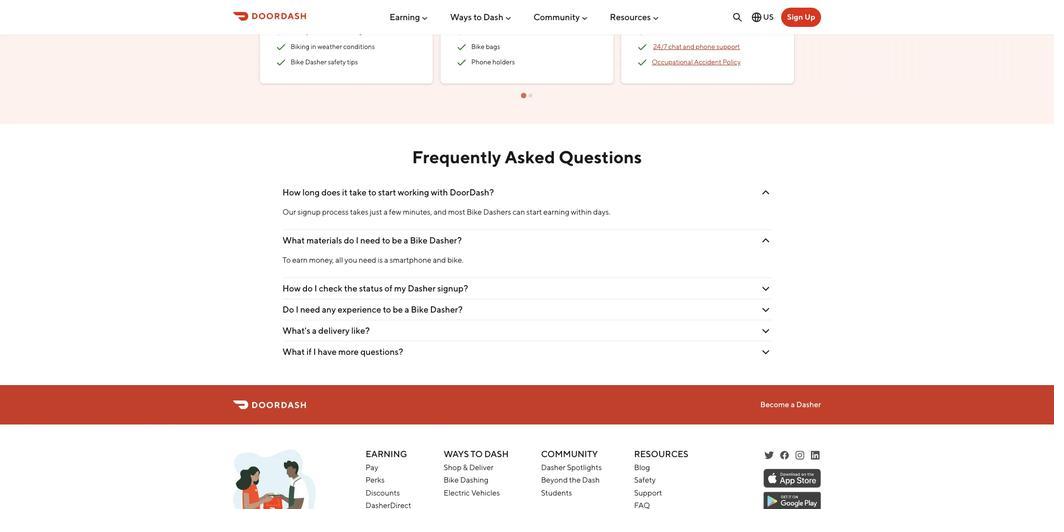 Task type: vqa. For each thing, say whether or not it's contained in the screenshot.
substitution?
no



Task type: describe. For each thing, give the bounding box(es) containing it.
to earn money, all you need is a smartphone and bike.
[[283, 256, 467, 265]]

frequently
[[412, 146, 501, 167]]

become a dasher link
[[761, 400, 821, 410]]

ways for ways to dash
[[450, 12, 472, 22]]

i right do
[[296, 305, 299, 315]]

chevron down image for doordash?
[[760, 187, 772, 198]]

dasher inside community dasher spotlights beyond the dash students
[[541, 463, 566, 472]]

learn
[[283, 9, 298, 17]]

dasher? for do i need any experience to be a bike dasher?
[[430, 305, 463, 315]]

biking
[[291, 43, 310, 51]]

shop & deliver link
[[444, 463, 494, 472]]

a right the is
[[384, 256, 388, 265]]

to
[[283, 256, 291, 265]]

what's a delivery like?
[[283, 326, 370, 336]]

most
[[448, 208, 465, 217]]

how for how do i check the status of my dasher signup?
[[283, 284, 301, 294]]

to inside the tips to learn about:
[[275, 9, 282, 17]]

instagram image
[[794, 450, 806, 462]]

be for experience
[[393, 305, 403, 315]]

0 vertical spatial need
[[360, 235, 380, 246]]

take
[[349, 187, 367, 198]]

tips inside the tips to learn about:
[[405, 0, 416, 7]]

resources link
[[610, 8, 660, 26]]

a inside 'link'
[[791, 400, 795, 409]]

signup?
[[437, 284, 468, 294]]

instagram link
[[794, 450, 806, 462]]

chat
[[669, 43, 682, 51]]

weather
[[318, 43, 342, 51]]

check mark image for phone holders
[[456, 57, 468, 68]]

0 vertical spatial resources
[[610, 12, 651, 22]]

dash for ways to dash
[[484, 12, 504, 22]]

sign up button
[[782, 8, 821, 27]]

dashing
[[339, 27, 363, 35]]

you
[[345, 256, 357, 265]]

all
[[335, 256, 343, 265]]

dasher right my
[[408, 284, 436, 294]]

ways to dash link
[[450, 8, 512, 26]]

just
[[370, 208, 382, 217]]

blog
[[634, 463, 650, 472]]

community link
[[534, 8, 589, 26]]

a up smartphone
[[404, 235, 408, 246]]

to up helmets
[[474, 12, 482, 22]]

long
[[303, 187, 320, 198]]

experience
[[338, 305, 381, 315]]

1 vertical spatial tips
[[347, 58, 358, 66]]

questions?
[[361, 347, 403, 357]]

how long does it take to start working with doordash?
[[283, 187, 494, 198]]

1 vertical spatial earning
[[366, 450, 407, 460]]

bags
[[486, 43, 500, 51]]

phone
[[471, 58, 491, 66]]

earn
[[292, 256, 308, 265]]

pay perks discounts
[[366, 463, 400, 498]]

safety link
[[634, 476, 656, 485]]

minutes,
[[403, 208, 432, 217]]

safedash link
[[653, 27, 682, 35]]

sign
[[787, 12, 803, 22]]

with inside 'know before you go' region
[[311, 27, 324, 35]]

vehicles
[[471, 489, 500, 498]]

i right if
[[313, 347, 316, 357]]

below,
[[456, 9, 475, 17]]

pay link
[[366, 463, 378, 472]]

know before you go region
[[256, 0, 1054, 99]]

1 vertical spatial need
[[359, 256, 376, 265]]

dasher inside 'link'
[[797, 400, 821, 409]]

dashers
[[483, 208, 511, 217]]

spotlights
[[567, 463, 602, 472]]

bike inside ways to dash shop & deliver bike dashing electric vehicles
[[444, 476, 459, 485]]

about:
[[299, 9, 318, 17]]

sign up
[[787, 12, 816, 22]]

perks
[[366, 476, 385, 485]]

community dasher spotlights beyond the dash students
[[541, 450, 602, 498]]

google play image
[[764, 492, 821, 509]]

chevron down image for to
[[760, 235, 772, 246]]

1 vertical spatial resources
[[634, 450, 689, 460]]

electric vehicles link
[[444, 489, 500, 498]]

safedash
[[653, 27, 682, 35]]

twitter image
[[764, 450, 775, 462]]

dasher? for what materials do i need to be a bike dasher?
[[429, 235, 462, 246]]

a right just at the left top of page
[[384, 208, 388, 217]]

and inside like the below, and more!
[[477, 9, 488, 17]]

24/7 chat and phone support link
[[653, 43, 740, 51]]

app store image
[[764, 469, 821, 488]]

shop
[[444, 463, 462, 472]]

earning link
[[390, 8, 429, 26]]

have
[[318, 347, 337, 357]]

questions
[[559, 146, 642, 167]]

can
[[513, 208, 525, 217]]

support
[[717, 43, 740, 51]]

bike dasher safety tips
[[291, 58, 358, 66]]

occupational accident policy link
[[652, 58, 741, 66]]

ways for ways to dash shop & deliver bike dashing electric vehicles
[[444, 450, 469, 460]]

facebook link
[[779, 450, 791, 462]]

us
[[763, 12, 774, 22]]

0 vertical spatial do
[[344, 235, 354, 246]]

i left check
[[315, 284, 317, 294]]

to right take
[[368, 187, 376, 198]]

safety with bike dashing
[[291, 27, 363, 35]]

ways to dash
[[450, 12, 504, 22]]

delivery
[[318, 326, 350, 336]]

does
[[322, 187, 340, 198]]

phone
[[696, 43, 715, 51]]

discounts
[[366, 489, 400, 498]]

occupational
[[652, 58, 693, 66]]

globe line image
[[751, 12, 763, 23]]

status
[[359, 284, 383, 294]]

24/7
[[653, 43, 667, 51]]

to down of
[[383, 305, 391, 315]]

dashing
[[460, 476, 489, 485]]

bike dashing link
[[444, 476, 489, 485]]

beyond the dash link
[[541, 476, 600, 485]]

&
[[463, 463, 468, 472]]



Task type: locate. For each thing, give the bounding box(es) containing it.
dasher? down signup?
[[430, 305, 463, 315]]

with left bike
[[311, 27, 324, 35]]

select a slide to show tab list
[[256, 91, 798, 99]]

dasher down in
[[305, 58, 327, 66]]

check mark image
[[998, 23, 1010, 35], [456, 26, 468, 37], [637, 26, 648, 37], [817, 26, 829, 37], [998, 39, 1010, 50], [456, 41, 468, 53], [817, 41, 829, 53], [275, 57, 287, 68], [637, 57, 648, 68]]

biking in weather conditions
[[291, 43, 375, 51]]

dasher
[[305, 58, 327, 66], [408, 284, 436, 294], [797, 400, 821, 409], [541, 463, 566, 472]]

bike bags
[[471, 43, 502, 51]]

safety
[[328, 58, 346, 66]]

0 vertical spatial safety
[[291, 27, 310, 35]]

to up the is
[[382, 235, 390, 246]]

i up you
[[356, 235, 359, 246]]

0 vertical spatial tips
[[405, 0, 416, 7]]

to up deliver
[[471, 450, 483, 460]]

how up do
[[283, 284, 301, 294]]

what
[[283, 235, 305, 246], [283, 347, 305, 357]]

do left check
[[303, 284, 313, 294]]

takes
[[350, 208, 368, 217]]

0 vertical spatial what
[[283, 235, 305, 246]]

0 vertical spatial chevron down image
[[760, 235, 772, 246]]

1 vertical spatial community
[[541, 450, 598, 460]]

how left long
[[283, 187, 301, 198]]

0 vertical spatial dasher?
[[429, 235, 462, 246]]

1 horizontal spatial with
[[431, 187, 448, 198]]

discounts link
[[366, 489, 400, 498]]

dasher spotlights link
[[541, 463, 602, 472]]

what for what materials do i need to be a bike dasher?
[[283, 235, 305, 246]]

need up to earn money, all you need is a smartphone and bike.
[[360, 235, 380, 246]]

need
[[360, 235, 380, 246], [359, 256, 376, 265], [300, 305, 320, 315]]

dasher? up bike.
[[429, 235, 462, 246]]

the for community dasher spotlights beyond the dash students
[[569, 476, 581, 485]]

2 what from the top
[[283, 347, 305, 357]]

dasher right become at the bottom of page
[[797, 400, 821, 409]]

in
[[311, 43, 316, 51]]

dash inside ways to dash shop & deliver bike dashing electric vehicles
[[485, 450, 509, 460]]

be down my
[[393, 305, 403, 315]]

2 vertical spatial dash
[[582, 476, 600, 485]]

0 horizontal spatial safety
[[291, 27, 310, 35]]

what up earn
[[283, 235, 305, 246]]

facebook image
[[779, 450, 791, 462]]

2 vertical spatial the
[[569, 476, 581, 485]]

the right check
[[344, 284, 357, 294]]

become a dasher
[[761, 400, 821, 409]]

1 vertical spatial the
[[344, 284, 357, 294]]

more!
[[489, 9, 507, 17]]

like
[[567, 0, 578, 7]]

1 vertical spatial how
[[283, 284, 301, 294]]

ways up helmets
[[450, 12, 472, 22]]

bike.
[[448, 256, 464, 265]]

start up few
[[378, 187, 396, 198]]

what for what if i have more questions?
[[283, 347, 305, 357]]

a
[[384, 208, 388, 217], [404, 235, 408, 246], [384, 256, 388, 265], [405, 305, 409, 315], [312, 326, 317, 336], [791, 400, 795, 409]]

bike
[[471, 43, 485, 51], [291, 58, 304, 66], [467, 208, 482, 217], [410, 235, 428, 246], [411, 305, 429, 315], [444, 476, 459, 485]]

do i need any experience to be a bike dasher?
[[283, 305, 463, 315]]

1 vertical spatial start
[[527, 208, 542, 217]]

community for community dasher spotlights beyond the dash students
[[541, 450, 598, 460]]

3 chevron down image from the top
[[760, 304, 772, 316]]

chevron down image for signup?
[[760, 283, 772, 294]]

need left any
[[300, 305, 320, 315]]

0 horizontal spatial start
[[378, 187, 396, 198]]

and left more!
[[477, 9, 488, 17]]

1 vertical spatial ways
[[444, 450, 469, 460]]

a right the what's on the bottom
[[312, 326, 317, 336]]

0 vertical spatial chevron down image
[[760, 187, 772, 198]]

dasher inside 'know before you go' region
[[305, 58, 327, 66]]

1 vertical spatial chevron down image
[[760, 283, 772, 294]]

2 vertical spatial need
[[300, 305, 320, 315]]

i
[[356, 235, 359, 246], [315, 284, 317, 294], [296, 305, 299, 315], [313, 347, 316, 357]]

1 vertical spatial dash
[[485, 450, 509, 460]]

1 vertical spatial be
[[393, 305, 403, 315]]

earning
[[390, 12, 420, 22], [366, 450, 407, 460]]

the right like
[[579, 0, 589, 7]]

2 vertical spatial chevron down image
[[760, 346, 772, 358]]

dash up deliver
[[485, 450, 509, 460]]

0 horizontal spatial with
[[311, 27, 324, 35]]

0 vertical spatial the
[[579, 0, 589, 7]]

3 chevron down image from the top
[[760, 346, 772, 358]]

2 vertical spatial chevron down image
[[760, 304, 772, 316]]

how for how long does it take to start working with doordash?
[[283, 187, 301, 198]]

0 horizontal spatial tips
[[347, 58, 358, 66]]

1 what from the top
[[283, 235, 305, 246]]

ways up shop
[[444, 450, 469, 460]]

the for how do i check the status of my dasher signup?
[[344, 284, 357, 294]]

dash for ways to dash shop & deliver bike dashing electric vehicles
[[485, 450, 509, 460]]

safety down blog
[[634, 476, 656, 485]]

any
[[322, 305, 336, 315]]

signup
[[298, 208, 321, 217]]

0 vertical spatial ways
[[450, 12, 472, 22]]

2 chevron down image from the top
[[760, 283, 772, 294]]

tips to learn about:
[[275, 0, 416, 17]]

community
[[534, 12, 580, 22], [541, 450, 598, 460]]

community inside community dasher spotlights beyond the dash students
[[541, 450, 598, 460]]

1 vertical spatial what
[[283, 347, 305, 357]]

if
[[307, 347, 312, 357]]

to left the learn
[[275, 9, 282, 17]]

tips right safety
[[347, 58, 358, 66]]

support
[[634, 489, 662, 498]]

1 horizontal spatial start
[[527, 208, 542, 217]]

dash up helmets
[[484, 12, 504, 22]]

chevron down image
[[760, 235, 772, 246], [760, 325, 772, 337], [760, 346, 772, 358]]

up
[[805, 12, 816, 22]]

1 chevron down image from the top
[[760, 187, 772, 198]]

safety inside 'blog safety support'
[[634, 476, 656, 485]]

with up our signup process takes just a few minutes, and most bike dashers can start earning within days.
[[431, 187, 448, 198]]

beyond
[[541, 476, 568, 485]]

community down like
[[534, 12, 580, 22]]

what's
[[283, 326, 310, 336]]

materials
[[307, 235, 342, 246]]

safety
[[291, 27, 310, 35], [634, 476, 656, 485]]

0 vertical spatial dash
[[484, 12, 504, 22]]

how
[[283, 187, 301, 198], [283, 284, 301, 294]]

doordash?
[[450, 187, 494, 198]]

safety up biking
[[291, 27, 310, 35]]

a right become at the bottom of page
[[791, 400, 795, 409]]

like the below, and more!
[[456, 0, 589, 17]]

tips
[[405, 0, 416, 7], [347, 58, 358, 66]]

do up you
[[344, 235, 354, 246]]

working
[[398, 187, 429, 198]]

process
[[322, 208, 349, 217]]

and left most
[[434, 208, 447, 217]]

accident
[[694, 58, 722, 66]]

community for community
[[534, 12, 580, 22]]

the down dasher spotlights link
[[569, 476, 581, 485]]

twitter link
[[764, 450, 775, 462]]

chevron down image
[[760, 187, 772, 198], [760, 283, 772, 294], [760, 304, 772, 316]]

to
[[275, 9, 282, 17], [474, 12, 482, 22], [368, 187, 376, 198], [382, 235, 390, 246], [383, 305, 391, 315], [471, 450, 483, 460]]

1 how from the top
[[283, 187, 301, 198]]

dash inside community dasher spotlights beyond the dash students
[[582, 476, 600, 485]]

community up dasher spotlights link
[[541, 450, 598, 460]]

doordash for merchants image
[[233, 450, 316, 509]]

earning inside earning link
[[390, 12, 420, 22]]

the inside like the below, and more!
[[579, 0, 589, 7]]

2 how from the top
[[283, 284, 301, 294]]

days.
[[593, 208, 611, 217]]

smartphone
[[390, 256, 432, 265]]

blog safety support
[[634, 463, 662, 498]]

1 vertical spatial do
[[303, 284, 313, 294]]

safety inside 'know before you go' region
[[291, 27, 310, 35]]

like?
[[351, 326, 370, 336]]

1 vertical spatial safety
[[634, 476, 656, 485]]

check mark image
[[275, 26, 287, 37], [275, 41, 287, 53], [637, 41, 648, 53], [456, 57, 468, 68], [817, 57, 829, 68]]

occupational accident policy
[[652, 58, 741, 66]]

and right chat
[[683, 43, 695, 51]]

money,
[[309, 256, 334, 265]]

conditions
[[343, 43, 375, 51]]

holders
[[493, 58, 515, 66]]

be for need
[[392, 235, 402, 246]]

1 vertical spatial dasher?
[[430, 305, 463, 315]]

a down my
[[405, 305, 409, 315]]

1 vertical spatial with
[[431, 187, 448, 198]]

chevron down image for dasher?
[[760, 304, 772, 316]]

within
[[571, 208, 592, 217]]

chevron down image for questions?
[[760, 346, 772, 358]]

0 vertical spatial with
[[311, 27, 324, 35]]

check mark image for safety with bike dashing
[[275, 26, 287, 37]]

1 horizontal spatial safety
[[634, 476, 656, 485]]

students link
[[541, 489, 572, 498]]

it
[[342, 187, 348, 198]]

24/7 chat and phone support
[[653, 43, 740, 51]]

dash down spotlights
[[582, 476, 600, 485]]

resources
[[610, 12, 651, 22], [634, 450, 689, 460]]

be
[[392, 235, 402, 246], [393, 305, 403, 315]]

1 chevron down image from the top
[[760, 235, 772, 246]]

the inside community dasher spotlights beyond the dash students
[[569, 476, 581, 485]]

0 vertical spatial community
[[534, 12, 580, 22]]

linkedin link
[[810, 450, 821, 462]]

start right can
[[527, 208, 542, 217]]

tips up earning link
[[405, 0, 416, 7]]

ways to dash shop & deliver bike dashing electric vehicles
[[444, 450, 509, 498]]

students
[[541, 489, 572, 498]]

1 horizontal spatial tips
[[405, 0, 416, 7]]

support link
[[634, 489, 662, 498]]

my
[[394, 284, 406, 294]]

ways inside ways to dash shop & deliver bike dashing electric vehicles
[[444, 450, 469, 460]]

pay
[[366, 463, 378, 472]]

be up smartphone
[[392, 235, 402, 246]]

frequently asked questions
[[412, 146, 642, 167]]

dasher up beyond
[[541, 463, 566, 472]]

deliver
[[469, 463, 494, 472]]

perks link
[[366, 476, 385, 485]]

and left bike.
[[433, 256, 446, 265]]

0 vertical spatial how
[[283, 187, 301, 198]]

0 vertical spatial earning
[[390, 12, 420, 22]]

what left if
[[283, 347, 305, 357]]

what if i have more questions?
[[283, 347, 403, 357]]

earning
[[544, 208, 570, 217]]

0 vertical spatial be
[[392, 235, 402, 246]]

of
[[385, 284, 393, 294]]

2 chevron down image from the top
[[760, 325, 772, 337]]

0 vertical spatial start
[[378, 187, 396, 198]]

to inside ways to dash shop & deliver bike dashing electric vehicles
[[471, 450, 483, 460]]

1 horizontal spatial do
[[344, 235, 354, 246]]

what materials do i need to be a bike dasher?
[[283, 235, 462, 246]]

check mark image for biking in weather conditions
[[275, 41, 287, 53]]

need left the is
[[359, 256, 376, 265]]

become
[[761, 400, 789, 409]]

0 horizontal spatial do
[[303, 284, 313, 294]]

1 vertical spatial chevron down image
[[760, 325, 772, 337]]

blog link
[[634, 463, 650, 472]]

do
[[283, 305, 294, 315]]

linkedin image
[[810, 450, 821, 462]]

check
[[319, 284, 342, 294]]

more
[[338, 347, 359, 357]]



